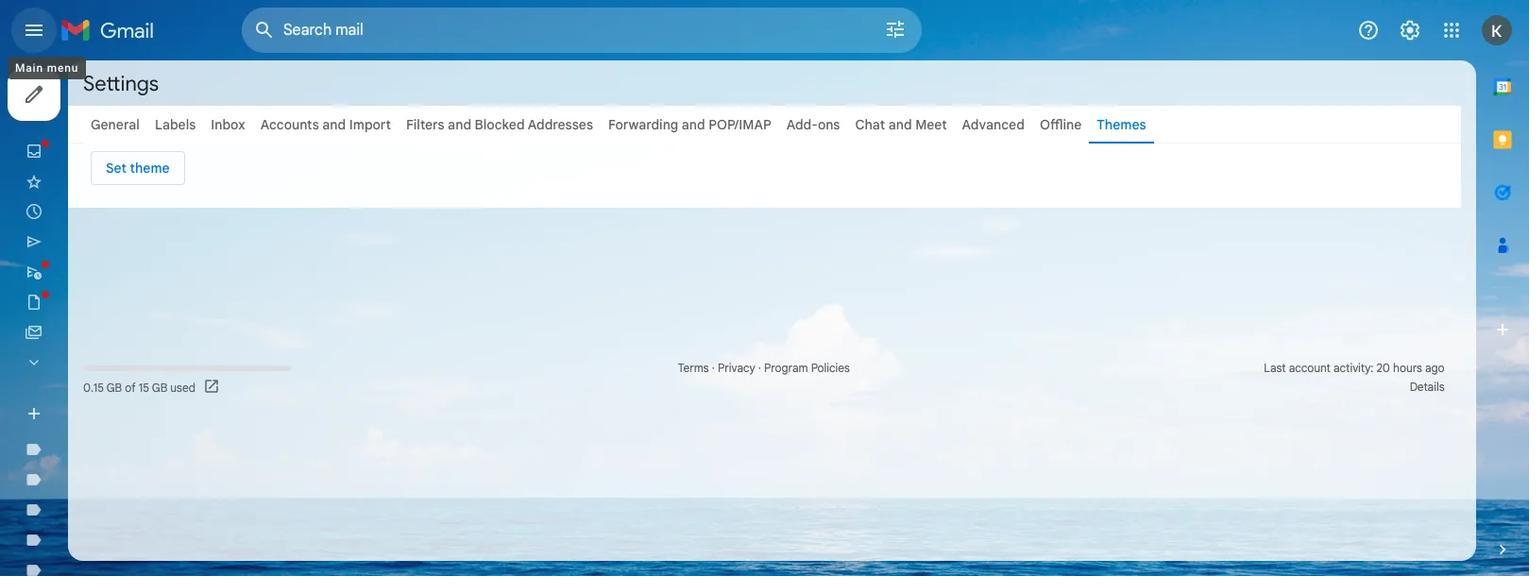 Task type: locate. For each thing, give the bounding box(es) containing it.
navigation
[[0, 60, 227, 576]]

addresses
[[528, 116, 593, 133]]

ons
[[818, 116, 840, 133]]

1 and from the left
[[322, 116, 346, 133]]

advanced search options image
[[877, 10, 914, 48]]

· right 'privacy'
[[758, 361, 761, 375]]

0 horizontal spatial gb
[[106, 380, 122, 394]]

add-ons
[[787, 116, 840, 133]]

program
[[764, 361, 808, 375]]

program policies link
[[764, 361, 850, 375]]

and for accounts
[[322, 116, 346, 133]]

terms
[[678, 361, 709, 375]]

used
[[170, 380, 196, 394]]

gmail image
[[60, 11, 163, 49]]

pop/imap
[[709, 116, 771, 133]]

details
[[1410, 380, 1445, 394]]

and left import
[[322, 116, 346, 133]]

gb left of
[[106, 380, 122, 394]]

blocked
[[475, 116, 525, 133]]

1 horizontal spatial gb
[[152, 380, 167, 394]]

·
[[712, 361, 715, 375], [758, 361, 761, 375]]

tab list
[[1476, 60, 1529, 508]]

0.15
[[83, 380, 104, 394]]

and right filters
[[448, 116, 471, 133]]

set theme
[[106, 160, 170, 177]]

themes link
[[1097, 116, 1146, 133]]

2 · from the left
[[758, 361, 761, 375]]

accounts and import link
[[260, 116, 391, 133]]

3 and from the left
[[682, 116, 705, 133]]

add-
[[787, 116, 818, 133]]

4 and from the left
[[888, 116, 912, 133]]

Search mail text field
[[283, 21, 831, 40]]

and left pop/imap
[[682, 116, 705, 133]]

and right "chat"
[[888, 116, 912, 133]]

offline link
[[1040, 116, 1082, 133]]

main menu image
[[23, 19, 45, 42]]

ago
[[1425, 361, 1445, 375]]

main
[[15, 61, 43, 75]]

2 and from the left
[[448, 116, 471, 133]]

chat and meet
[[855, 116, 947, 133]]

· right terms "link" on the left bottom of the page
[[712, 361, 715, 375]]

advanced
[[962, 116, 1025, 133]]

inbox
[[211, 116, 245, 133]]

gb right 15
[[152, 380, 167, 394]]

terms · privacy · program policies
[[678, 361, 850, 375]]

import
[[349, 116, 391, 133]]

0 horizontal spatial ·
[[712, 361, 715, 375]]

advanced link
[[962, 116, 1025, 133]]

inbox link
[[211, 116, 245, 133]]

footer
[[68, 359, 1461, 397]]

accounts and import
[[260, 116, 391, 133]]

filters and blocked addresses link
[[406, 116, 593, 133]]

and for chat
[[888, 116, 912, 133]]

None search field
[[242, 8, 922, 53]]

and
[[322, 116, 346, 133], [448, 116, 471, 133], [682, 116, 705, 133], [888, 116, 912, 133]]

1 horizontal spatial ·
[[758, 361, 761, 375]]

main menu
[[15, 61, 79, 75]]

filters
[[406, 116, 444, 133]]

menu
[[47, 61, 79, 75]]

add-ons link
[[787, 116, 840, 133]]

search mail image
[[247, 13, 281, 47]]

gb
[[106, 380, 122, 394], [152, 380, 167, 394]]

forwarding and pop/imap
[[608, 116, 771, 133]]



Task type: describe. For each thing, give the bounding box(es) containing it.
forwarding
[[608, 116, 678, 133]]

accounts
[[260, 116, 319, 133]]

account
[[1289, 361, 1331, 375]]

activity:
[[1334, 361, 1374, 375]]

1 gb from the left
[[106, 380, 122, 394]]

last
[[1264, 361, 1286, 375]]

privacy link
[[718, 361, 755, 375]]

set theme button
[[91, 151, 185, 185]]

and for forwarding
[[682, 116, 705, 133]]

settings
[[83, 70, 159, 96]]

settings image
[[1399, 19, 1421, 42]]

chat and meet link
[[855, 116, 947, 133]]

of
[[125, 380, 136, 394]]

forwarding and pop/imap link
[[608, 116, 771, 133]]

themes
[[1097, 116, 1146, 133]]

follow link to manage storage image
[[203, 378, 222, 397]]

offline
[[1040, 116, 1082, 133]]

20
[[1377, 361, 1390, 375]]

general
[[91, 116, 140, 133]]

1 · from the left
[[712, 361, 715, 375]]

0.15 gb of 15 gb used
[[83, 380, 196, 394]]

meet
[[915, 116, 947, 133]]

general link
[[91, 116, 140, 133]]

labels
[[155, 116, 196, 133]]

15
[[139, 380, 149, 394]]

chat
[[855, 116, 885, 133]]

2 gb from the left
[[152, 380, 167, 394]]

set
[[106, 160, 126, 177]]

terms link
[[678, 361, 709, 375]]

last account activity: 20 hours ago details
[[1264, 361, 1445, 394]]

policies
[[811, 361, 850, 375]]

hours
[[1393, 361, 1422, 375]]

footer containing terms
[[68, 359, 1461, 397]]

details link
[[1410, 380, 1445, 394]]

and for filters
[[448, 116, 471, 133]]

filters and blocked addresses
[[406, 116, 593, 133]]

privacy
[[718, 361, 755, 375]]

labels link
[[155, 116, 196, 133]]

theme
[[130, 160, 170, 177]]



Task type: vqa. For each thing, say whether or not it's contained in the screenshot.
5th Row from the bottom of the page
no



